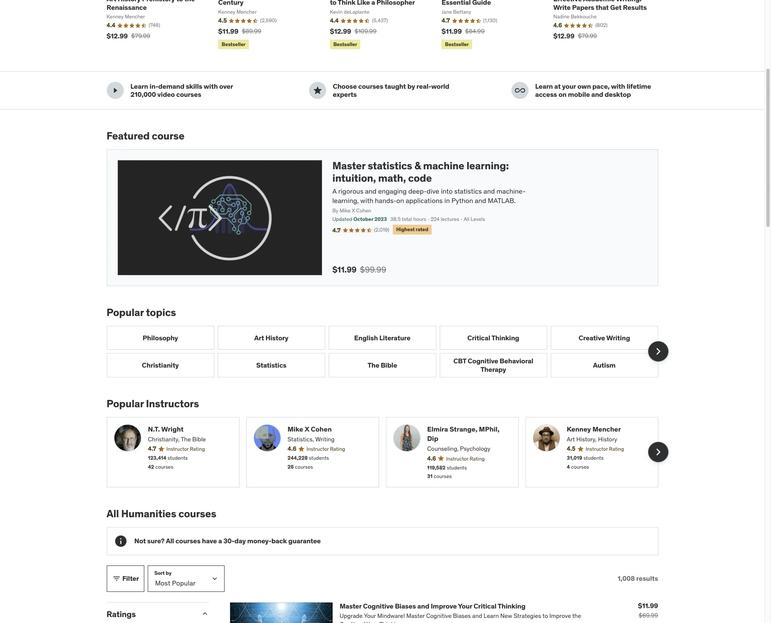 Task type: vqa. For each thing, say whether or not it's contained in the screenshot.


Task type: describe. For each thing, give the bounding box(es) containing it.
rating for n.t. wright
[[190, 446, 205, 453]]

biases
[[395, 602, 416, 611]]

lifetime
[[627, 82, 651, 91]]

the bible
[[368, 361, 397, 370]]

demand
[[158, 82, 184, 91]]

the
[[184, 0, 195, 3]]

instructor for history,
[[586, 446, 608, 453]]

1 vertical spatial critical
[[474, 602, 496, 611]]

popular for popular instructors
[[107, 397, 144, 411]]

123,414 students 42 courses
[[148, 455, 188, 471]]

results
[[623, 3, 647, 11]]

4.7 for instructor rating
[[148, 446, 156, 453]]

kenney mencher art history, history
[[567, 425, 621, 444]]

learn for learn at your own pace, with lifetime access on mobile and desktop
[[535, 82, 553, 91]]

instructor rating for statistics,
[[307, 446, 345, 453]]

choose courses taught by real-world experts
[[333, 82, 449, 99]]

all humanities courses
[[107, 508, 216, 521]]

courses inside choose courses taught by real-world experts
[[358, 82, 383, 91]]

0 horizontal spatial statistics
[[368, 159, 412, 173]]

kenney
[[567, 425, 591, 434]]

students for the
[[168, 455, 188, 462]]

$11.99 for $11.99 $69.99
[[638, 602, 658, 611]]

on inside master statistics & machine learning: intuition, math, code a rigorous and engaging deep-dive into statistics and machine- learning, with hands-on applications in python and matlab. by mike x cohen
[[396, 197, 404, 205]]

your
[[562, 82, 576, 91]]

the bible link
[[329, 354, 436, 378]]

filter
[[122, 575, 139, 583]]

highest rated
[[396, 226, 428, 233]]

renaissance
[[107, 3, 147, 11]]

a
[[218, 537, 222, 546]]

machine-
[[497, 187, 525, 195]]

ratings
[[107, 610, 136, 620]]

4.5
[[567, 446, 575, 453]]

philosophy
[[143, 334, 178, 342]]

123,414
[[148, 455, 166, 462]]

instructor for dip
[[446, 456, 468, 462]]

courses inside 31,019 students 4 courses
[[571, 464, 589, 471]]

244,228 students 26 courses
[[288, 455, 329, 471]]

and right biases
[[417, 602, 429, 611]]

featured
[[107, 130, 150, 143]]

courses inside 123,414 students 42 courses
[[155, 464, 173, 471]]

lectures
[[441, 216, 459, 223]]

elmira strange, mphil, dip counseling, psychology
[[427, 425, 500, 453]]

critical thinking link
[[440, 326, 547, 350]]

art for art history prehistory to the renaissance
[[107, 0, 116, 3]]

small image inside filter button
[[112, 575, 121, 584]]

popular topics
[[107, 306, 176, 319]]

art history
[[254, 334, 288, 342]]

prehistory
[[142, 0, 175, 3]]

skills
[[186, 82, 202, 91]]

master statistics & machine learning: intuition, math, code a rigorous and engaging deep-dive into statistics and machine- learning, with hands-on applications in python and matlab. by mike x cohen
[[332, 159, 525, 214]]

all for all levels
[[464, 216, 469, 223]]

learning,
[[332, 197, 359, 205]]

critical thinking
[[467, 334, 519, 342]]

therapy
[[481, 365, 506, 374]]

0 vertical spatial critical
[[467, 334, 490, 342]]

creative writing link
[[551, 326, 658, 350]]

papers
[[572, 3, 594, 11]]

x inside mike x cohen statistics, writing
[[305, 425, 309, 434]]

access
[[535, 90, 557, 99]]

psychology
[[460, 445, 490, 453]]

224
[[431, 216, 440, 223]]

244,228
[[288, 455, 308, 462]]

learn at your own pace, with lifetime access on mobile and desktop
[[535, 82, 651, 99]]

students for statistics,
[[309, 455, 329, 462]]

christianity link
[[107, 354, 214, 378]]

$99.99
[[360, 265, 386, 275]]

31
[[427, 474, 433, 480]]

creative
[[579, 334, 605, 342]]

students for history,
[[584, 455, 604, 462]]

filter button
[[107, 566, 144, 593]]

instructor rating for history,
[[586, 446, 624, 453]]

31,019
[[567, 455, 582, 462]]

effective
[[553, 0, 582, 3]]

october
[[353, 216, 373, 223]]

writing inside mike x cohen statistics, writing
[[315, 436, 335, 444]]

write
[[553, 3, 571, 11]]

creative writing
[[579, 334, 630, 342]]

master for cognitive
[[340, 602, 362, 611]]

a
[[332, 187, 337, 195]]

all for all humanities courses
[[107, 508, 119, 521]]

instructor for the
[[166, 446, 189, 453]]

1,008
[[618, 575, 635, 583]]

by
[[407, 82, 415, 91]]

courses up have
[[178, 508, 216, 521]]

30-
[[223, 537, 234, 546]]

medium image
[[515, 86, 525, 96]]

levels
[[471, 216, 485, 223]]

38.5 total hours
[[390, 216, 426, 223]]

4.6 for statistics,
[[288, 446, 296, 453]]

autism
[[593, 361, 616, 370]]

counseling,
[[427, 445, 459, 453]]

medium image for choose
[[312, 86, 323, 96]]

english
[[354, 334, 378, 342]]

$69.99
[[639, 612, 658, 620]]

26
[[288, 464, 294, 471]]

academic
[[583, 0, 615, 3]]

rigorous
[[338, 187, 363, 195]]

and inside learn at your own pace, with lifetime access on mobile and desktop
[[591, 90, 603, 99]]

your
[[458, 602, 472, 611]]

0 vertical spatial writing
[[606, 334, 630, 342]]

sure?
[[147, 537, 165, 546]]

into
[[441, 187, 453, 195]]

with inside learn in-demand skills with over 210,000 video courses
[[204, 82, 218, 91]]

history for art history
[[265, 334, 288, 342]]

rating for mike x cohen
[[330, 446, 345, 453]]

engaging
[[378, 187, 407, 195]]

to
[[176, 0, 183, 3]]

courses inside 119,582 students 31 courses
[[434, 474, 452, 480]]

hands-
[[375, 197, 396, 205]]

kenney mencher link
[[567, 425, 651, 434]]

autism link
[[551, 354, 658, 378]]

38.5
[[390, 216, 401, 223]]

master for statistics
[[332, 159, 365, 173]]

popular for popular topics
[[107, 306, 144, 319]]

learning:
[[467, 159, 509, 173]]

course
[[152, 130, 184, 143]]

the inside the bible link
[[368, 361, 379, 370]]

that
[[596, 3, 609, 11]]

4.7 for (2,019)
[[332, 227, 341, 234]]

choose
[[333, 82, 357, 91]]

n.t. wright link
[[148, 425, 232, 434]]

and up hands-
[[365, 187, 376, 195]]

n.t.
[[148, 425, 160, 434]]

and right python
[[475, 197, 486, 205]]

art history prehistory to the renaissance link
[[107, 0, 195, 11]]

improve
[[431, 602, 457, 611]]

on inside learn at your own pace, with lifetime access on mobile and desktop
[[559, 90, 567, 99]]



Task type: locate. For each thing, give the bounding box(es) containing it.
0 vertical spatial popular
[[107, 306, 144, 319]]

119,582 students 31 courses
[[427, 465, 467, 480]]

$11.99 $69.99
[[638, 602, 658, 620]]

instructor for statistics,
[[307, 446, 329, 453]]

4.7 inside carousel element
[[148, 446, 156, 453]]

cognitive
[[468, 357, 498, 366], [363, 602, 393, 611]]

x up statistics,
[[305, 425, 309, 434]]

1 vertical spatial master
[[340, 602, 362, 611]]

1 vertical spatial art
[[254, 334, 264, 342]]

effective academic writing: write papers that get results link
[[553, 0, 647, 11]]

rating down n.t. wright link
[[190, 446, 205, 453]]

total
[[402, 216, 412, 223]]

1 vertical spatial cognitive
[[363, 602, 393, 611]]

history down kenney mencher link
[[598, 436, 617, 444]]

1,008 results
[[618, 575, 658, 583]]

by
[[332, 207, 338, 214]]

master inside master statistics & machine learning: intuition, math, code a rigorous and engaging deep-dive into statistics and machine- learning, with hands-on applications in python and matlab. by mike x cohen
[[332, 159, 365, 173]]

1 popular from the top
[[107, 306, 144, 319]]

medium image for learn
[[110, 86, 120, 96]]

1 medium image from the left
[[110, 86, 120, 96]]

0 horizontal spatial 4.7
[[148, 446, 156, 453]]

intuition,
[[332, 172, 376, 185]]

cohen inside master statistics & machine learning: intuition, math, code a rigorous and engaging deep-dive into statistics and machine- learning, with hands-on applications in python and matlab. by mike x cohen
[[356, 207, 371, 214]]

1 horizontal spatial all
[[166, 537, 174, 546]]

cohen up october
[[356, 207, 371, 214]]

1 horizontal spatial small image
[[200, 610, 209, 619]]

carousel element containing philosophy
[[107, 326, 668, 378]]

mike inside master statistics & machine learning: intuition, math, code a rigorous and engaging deep-dive into statistics and machine- learning, with hands-on applications in python and matlab. by mike x cohen
[[340, 207, 351, 214]]

1 vertical spatial on
[[396, 197, 404, 205]]

0 horizontal spatial on
[[396, 197, 404, 205]]

cognitive for cbt
[[468, 357, 498, 366]]

strange,
[[450, 425, 477, 434]]

real-
[[417, 82, 431, 91]]

ratings button
[[107, 610, 194, 620]]

carousel element
[[107, 326, 668, 378], [107, 417, 668, 488]]

rating for elmira strange, mphil, dip
[[470, 456, 485, 462]]

courses left have
[[175, 537, 201, 546]]

cognitive right cbt
[[468, 357, 498, 366]]

1 vertical spatial thinking
[[498, 602, 525, 611]]

0 vertical spatial small image
[[112, 575, 121, 584]]

1 vertical spatial carousel element
[[107, 417, 668, 488]]

0 vertical spatial master
[[332, 159, 365, 173]]

0 vertical spatial 4.6
[[288, 446, 296, 453]]

2 horizontal spatial history
[[598, 436, 617, 444]]

art inside kenney mencher art history, history
[[567, 436, 575, 444]]

money-
[[247, 537, 271, 546]]

&
[[414, 159, 421, 173]]

and
[[591, 90, 603, 99], [365, 187, 376, 195], [484, 187, 495, 195], [475, 197, 486, 205], [417, 602, 429, 611]]

rating
[[190, 446, 205, 453], [330, 446, 345, 453], [609, 446, 624, 453], [470, 456, 485, 462]]

students inside 31,019 students 4 courses
[[584, 455, 604, 462]]

master cognitive biases and improve your critical thinking link
[[340, 602, 525, 611]]

and up the 'matlab.'
[[484, 187, 495, 195]]

0 horizontal spatial x
[[305, 425, 309, 434]]

1 vertical spatial the
[[181, 436, 191, 444]]

instructor
[[166, 446, 189, 453], [307, 446, 329, 453], [586, 446, 608, 453], [446, 456, 468, 462]]

2 horizontal spatial all
[[464, 216, 469, 223]]

critical right your
[[474, 602, 496, 611]]

0 horizontal spatial art
[[107, 0, 116, 3]]

featured course
[[107, 130, 184, 143]]

0 horizontal spatial 4.6
[[288, 446, 296, 453]]

and right own at right
[[591, 90, 603, 99]]

1 vertical spatial $11.99
[[638, 602, 658, 611]]

courses down 244,228
[[295, 464, 313, 471]]

rating down kenney mencher link
[[609, 446, 624, 453]]

matlab.
[[488, 197, 516, 205]]

instructor rating for the
[[166, 446, 205, 453]]

the
[[368, 361, 379, 370], [181, 436, 191, 444]]

all right sure?
[[166, 537, 174, 546]]

1 horizontal spatial bible
[[381, 361, 397, 370]]

instructor up 119,582 students 31 courses
[[446, 456, 468, 462]]

0 vertical spatial history
[[118, 0, 141, 3]]

mike up updated
[[340, 207, 351, 214]]

all levels
[[464, 216, 485, 223]]

1 vertical spatial x
[[305, 425, 309, 434]]

critical up cbt cognitive behavioral therapy
[[467, 334, 490, 342]]

all left levels
[[464, 216, 469, 223]]

students right 31,019
[[584, 455, 604, 462]]

not sure? all courses have a 30-day money-back guarantee
[[134, 537, 321, 546]]

wright
[[161, 425, 184, 434]]

0 vertical spatial carousel element
[[107, 326, 668, 378]]

0 horizontal spatial $11.99
[[332, 265, 356, 275]]

1 vertical spatial 4.6
[[427, 455, 436, 463]]

instructor down history,
[[586, 446, 608, 453]]

statistics up engaging
[[368, 159, 412, 173]]

courses right video
[[176, 90, 201, 99]]

bible down n.t. wright link
[[192, 436, 206, 444]]

2 vertical spatial history
[[598, 436, 617, 444]]

119,582
[[427, 465, 446, 471]]

results
[[636, 575, 658, 583]]

x up updated october 2023
[[352, 207, 355, 214]]

1 horizontal spatial on
[[559, 90, 567, 99]]

1 horizontal spatial x
[[352, 207, 355, 214]]

video
[[157, 90, 175, 99]]

2 medium image from the left
[[312, 86, 323, 96]]

1 horizontal spatial medium image
[[312, 86, 323, 96]]

history left prehistory
[[118, 0, 141, 3]]

210,000
[[130, 90, 156, 99]]

1 vertical spatial small image
[[200, 610, 209, 619]]

instructor rating down kenney mencher art history, history
[[586, 446, 624, 453]]

day
[[234, 537, 246, 546]]

art history prehistory to the renaissance
[[107, 0, 195, 11]]

students right 119,582
[[447, 465, 467, 471]]

desktop
[[605, 90, 631, 99]]

0 vertical spatial x
[[352, 207, 355, 214]]

1 vertical spatial mike
[[288, 425, 303, 434]]

dip
[[427, 435, 438, 443]]

rated
[[416, 226, 428, 233]]

popular instructors element
[[107, 397, 668, 488]]

courses down 119,582
[[434, 474, 452, 480]]

1 horizontal spatial mike
[[340, 207, 351, 214]]

mike inside mike x cohen statistics, writing
[[288, 425, 303, 434]]

instructor up 244,228 students 26 courses
[[307, 446, 329, 453]]

0 vertical spatial mike
[[340, 207, 351, 214]]

0 vertical spatial the
[[368, 361, 379, 370]]

1 vertical spatial bible
[[192, 436, 206, 444]]

2 vertical spatial art
[[567, 436, 575, 444]]

history,
[[576, 436, 597, 444]]

x
[[352, 207, 355, 214], [305, 425, 309, 434]]

history inside art history prehistory to the renaissance
[[118, 0, 141, 3]]

2 popular from the top
[[107, 397, 144, 411]]

1 vertical spatial history
[[265, 334, 288, 342]]

over
[[219, 82, 233, 91]]

get
[[610, 3, 622, 11]]

2 vertical spatial all
[[166, 537, 174, 546]]

1 horizontal spatial writing
[[606, 334, 630, 342]]

instructor rating down n.t. wright christianity, the bible
[[166, 446, 205, 453]]

$11.99 for $11.99 $99.99
[[332, 265, 356, 275]]

0 horizontal spatial cognitive
[[363, 602, 393, 611]]

carousel element for popular instructors
[[107, 417, 668, 488]]

topics
[[146, 306, 176, 319]]

instructor rating down psychology
[[446, 456, 485, 462]]

behavioral
[[500, 357, 533, 366]]

0 vertical spatial 4.7
[[332, 227, 341, 234]]

learn inside learn in-demand skills with over 210,000 video courses
[[130, 82, 148, 91]]

the down english
[[368, 361, 379, 370]]

history up statistics
[[265, 334, 288, 342]]

not
[[134, 537, 146, 546]]

the inside n.t. wright christianity, the bible
[[181, 436, 191, 444]]

4
[[567, 464, 570, 471]]

1 vertical spatial all
[[107, 508, 119, 521]]

on down engaging
[[396, 197, 404, 205]]

1 horizontal spatial statistics
[[454, 187, 482, 195]]

the down n.t. wright link
[[181, 436, 191, 444]]

mike up statistics,
[[288, 425, 303, 434]]

$11.99 $99.99
[[332, 265, 386, 275]]

next image
[[651, 446, 665, 460]]

2 horizontal spatial art
[[567, 436, 575, 444]]

humanities
[[121, 508, 176, 521]]

0 vertical spatial art
[[107, 0, 116, 3]]

1 horizontal spatial cognitive
[[468, 357, 498, 366]]

pace,
[[592, 82, 610, 91]]

1 vertical spatial cohen
[[311, 425, 332, 434]]

instructor rating for dip
[[446, 456, 485, 462]]

world
[[431, 82, 449, 91]]

1 horizontal spatial history
[[265, 334, 288, 342]]

thinking inside critical thinking link
[[491, 334, 519, 342]]

cohen inside mike x cohen statistics, writing
[[311, 425, 332, 434]]

with inside learn at your own pace, with lifetime access on mobile and desktop
[[611, 82, 625, 91]]

students inside 244,228 students 26 courses
[[309, 455, 329, 462]]

1 carousel element from the top
[[107, 326, 668, 378]]

with left over
[[204, 82, 218, 91]]

bible inside n.t. wright christianity, the bible
[[192, 436, 206, 444]]

history inside kenney mencher art history, history
[[598, 436, 617, 444]]

students inside 123,414 students 42 courses
[[168, 455, 188, 462]]

0 vertical spatial $11.99
[[332, 265, 356, 275]]

on left mobile
[[559, 90, 567, 99]]

instructor rating
[[166, 446, 205, 453], [307, 446, 345, 453], [586, 446, 624, 453], [446, 456, 485, 462]]

0 horizontal spatial medium image
[[110, 86, 120, 96]]

1 vertical spatial 4.7
[[148, 446, 156, 453]]

4.7 down updated
[[332, 227, 341, 234]]

4.6 for dip
[[427, 455, 436, 463]]

art
[[107, 0, 116, 3], [254, 334, 264, 342], [567, 436, 575, 444]]

medium image
[[110, 86, 120, 96], [312, 86, 323, 96]]

statistics,
[[288, 436, 314, 444]]

literature
[[379, 334, 410, 342]]

31,019 students 4 courses
[[567, 455, 604, 471]]

courses down "123,414"
[[155, 464, 173, 471]]

elmira strange, mphil, dip link
[[427, 425, 511, 444]]

cognitive left biases
[[363, 602, 393, 611]]

cbt
[[453, 357, 466, 366]]

2 horizontal spatial with
[[611, 82, 625, 91]]

1 horizontal spatial $11.99
[[638, 602, 658, 611]]

1 horizontal spatial cohen
[[356, 207, 371, 214]]

with inside master statistics & machine learning: intuition, math, code a rigorous and engaging deep-dive into statistics and machine- learning, with hands-on applications in python and matlab. by mike x cohen
[[360, 197, 373, 205]]

0 horizontal spatial small image
[[112, 575, 121, 584]]

1 vertical spatial writing
[[315, 436, 335, 444]]

statistics up python
[[454, 187, 482, 195]]

statistics
[[368, 159, 412, 173], [454, 187, 482, 195]]

popular inside the popular instructors element
[[107, 397, 144, 411]]

courses left taught
[[358, 82, 383, 91]]

4.6 up 244,228
[[288, 446, 296, 453]]

1 horizontal spatial 4.7
[[332, 227, 341, 234]]

learn for learn in-demand skills with over 210,000 video courses
[[130, 82, 148, 91]]

with right pace,
[[611, 82, 625, 91]]

history for art history prehistory to the renaissance
[[118, 0, 141, 3]]

0 vertical spatial all
[[464, 216, 469, 223]]

learn left in-
[[130, 82, 148, 91]]

mencher
[[592, 425, 621, 434]]

2 carousel element from the top
[[107, 417, 668, 488]]

2023
[[374, 216, 387, 223]]

0 vertical spatial cohen
[[356, 207, 371, 214]]

1 learn from the left
[[130, 82, 148, 91]]

code
[[408, 172, 432, 185]]

christianity,
[[148, 436, 180, 444]]

0 vertical spatial bible
[[381, 361, 397, 370]]

1 horizontal spatial 4.6
[[427, 455, 436, 463]]

learn left at
[[535, 82, 553, 91]]

bible
[[381, 361, 397, 370], [192, 436, 206, 444]]

updated october 2023
[[332, 216, 387, 223]]

cognitive inside cbt cognitive behavioral therapy
[[468, 357, 498, 366]]

with down rigorous
[[360, 197, 373, 205]]

0 horizontal spatial history
[[118, 0, 141, 3]]

1,008 results status
[[618, 575, 658, 584]]

cohen up statistics,
[[311, 425, 332, 434]]

courses down 31,019
[[571, 464, 589, 471]]

art inside the art history link
[[254, 334, 264, 342]]

medium image left "experts"
[[312, 86, 323, 96]]

rating down mike x cohen link
[[330, 446, 345, 453]]

english literature
[[354, 334, 410, 342]]

mobile
[[568, 90, 590, 99]]

on
[[559, 90, 567, 99], [396, 197, 404, 205]]

master cognitive biases and improve your critical thinking
[[340, 602, 525, 611]]

n.t. wright christianity, the bible
[[148, 425, 206, 444]]

(2,019)
[[374, 227, 389, 233]]

bible down english literature link
[[381, 361, 397, 370]]

back
[[271, 537, 287, 546]]

$11.99 left $99.99
[[332, 265, 356, 275]]

2 learn from the left
[[535, 82, 553, 91]]

1 horizontal spatial with
[[360, 197, 373, 205]]

0 vertical spatial cognitive
[[468, 357, 498, 366]]

1 horizontal spatial art
[[254, 334, 264, 342]]

statistics
[[256, 361, 287, 370]]

math,
[[378, 172, 406, 185]]

carousel element containing n.t. wright
[[107, 417, 668, 488]]

courses inside learn in-demand skills with over 210,000 video courses
[[176, 90, 201, 99]]

instructor rating down mike x cohen link
[[307, 446, 345, 453]]

x inside master statistics & machine learning: intuition, math, code a rigorous and engaging deep-dive into statistics and machine- learning, with hands-on applications in python and matlab. by mike x cohen
[[352, 207, 355, 214]]

0 vertical spatial thinking
[[491, 334, 519, 342]]

students for dip
[[447, 465, 467, 471]]

learn inside learn at your own pace, with lifetime access on mobile and desktop
[[535, 82, 553, 91]]

art for art history
[[254, 334, 264, 342]]

popular
[[107, 306, 144, 319], [107, 397, 144, 411]]

mike x cohen link
[[288, 425, 372, 434]]

1 vertical spatial popular
[[107, 397, 144, 411]]

instructor down n.t. wright christianity, the bible
[[166, 446, 189, 453]]

rating down psychology
[[470, 456, 485, 462]]

0 vertical spatial on
[[559, 90, 567, 99]]

4.6 up 119,582
[[427, 455, 436, 463]]

statistics link
[[218, 354, 325, 378]]

0 horizontal spatial the
[[181, 436, 191, 444]]

$11.99 up $69.99
[[638, 602, 658, 611]]

writing down mike x cohen link
[[315, 436, 335, 444]]

thinking
[[491, 334, 519, 342], [498, 602, 525, 611]]

students right "123,414"
[[168, 455, 188, 462]]

small image
[[112, 575, 121, 584], [200, 610, 209, 619]]

python
[[451, 197, 473, 205]]

rating for kenney mencher
[[609, 446, 624, 453]]

0 horizontal spatial with
[[204, 82, 218, 91]]

0 horizontal spatial all
[[107, 508, 119, 521]]

students inside 119,582 students 31 courses
[[447, 465, 467, 471]]

0 horizontal spatial mike
[[288, 425, 303, 434]]

art inside art history prehistory to the renaissance
[[107, 0, 116, 3]]

all left the humanities
[[107, 508, 119, 521]]

writing right creative
[[606, 334, 630, 342]]

students right 244,228
[[309, 455, 329, 462]]

experts
[[333, 90, 357, 99]]

next image
[[651, 345, 665, 359]]

0 horizontal spatial writing
[[315, 436, 335, 444]]

4.7 up "123,414"
[[148, 446, 156, 453]]

in-
[[150, 82, 158, 91]]

medium image left 210,000
[[110, 86, 120, 96]]

carousel element for popular topics
[[107, 326, 668, 378]]

1 vertical spatial statistics
[[454, 187, 482, 195]]

1 horizontal spatial the
[[368, 361, 379, 370]]

0 vertical spatial statistics
[[368, 159, 412, 173]]

all
[[464, 216, 469, 223], [107, 508, 119, 521], [166, 537, 174, 546]]

1 horizontal spatial learn
[[535, 82, 553, 91]]

cognitive for master
[[363, 602, 393, 611]]

0 horizontal spatial cohen
[[311, 425, 332, 434]]

popular instructors
[[107, 397, 199, 411]]

courses inside 244,228 students 26 courses
[[295, 464, 313, 471]]

students
[[168, 455, 188, 462], [309, 455, 329, 462], [584, 455, 604, 462], [447, 465, 467, 471]]

0 horizontal spatial learn
[[130, 82, 148, 91]]

0 horizontal spatial bible
[[192, 436, 206, 444]]



